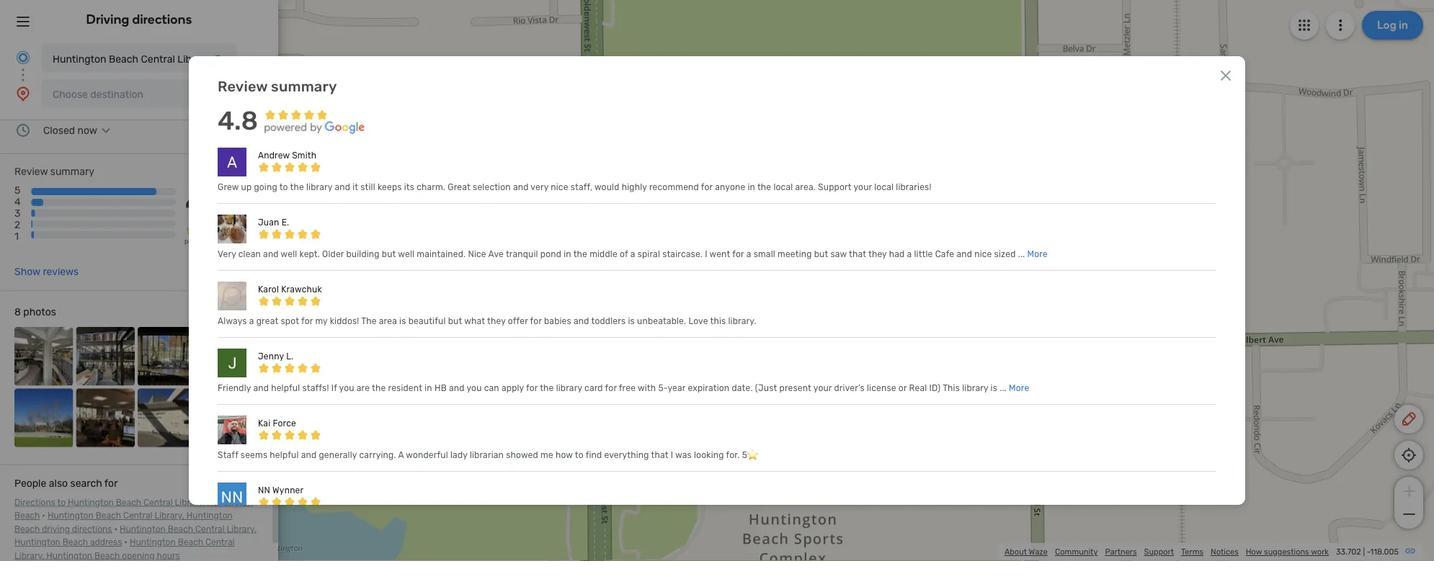 Task type: vqa. For each thing, say whether or not it's contained in the screenshot.
middle To
yes



Task type: locate. For each thing, give the bounding box(es) containing it.
you
[[339, 383, 355, 394], [467, 383, 482, 394]]

0 horizontal spatial that
[[651, 450, 669, 461]]

is right this
[[991, 383, 998, 394]]

helpful right seems
[[270, 450, 299, 461]]

image 1 of huntington beach central library, huntington beach image
[[14, 328, 73, 387]]

0 vertical spatial nice
[[551, 182, 569, 192]]

library.
[[729, 316, 757, 326]]

0 horizontal spatial summary
[[50, 166, 94, 178]]

year
[[668, 383, 686, 394]]

2 vertical spatial to
[[57, 498, 66, 508]]

2
[[14, 219, 20, 231]]

staff seems helpful and generally carrying. a wonderful lady librarian showed me how to find everything that i was looking for. 5⭐
[[218, 450, 757, 461]]

1 horizontal spatial library
[[556, 383, 583, 394]]

more right the sized
[[1028, 249, 1048, 259]]

they left offer
[[487, 316, 506, 326]]

had
[[890, 249, 905, 259]]

very clean and well kept. older building but well maintained. nice ave tranquil pond in the middle of a spiral staircase. i went for a small meeting but saw that they had a little cafe and nice sized ... more
[[218, 249, 1048, 259]]

0 horizontal spatial to
[[57, 498, 66, 508]]

0 vertical spatial support
[[818, 182, 852, 192]]

1
[[14, 231, 19, 243]]

about waze link
[[1005, 548, 1048, 557]]

directions up address
[[72, 525, 112, 535]]

a left great
[[249, 316, 254, 326]]

and left very
[[513, 182, 529, 192]]

1 horizontal spatial they
[[869, 249, 887, 259]]

summary up smith
[[271, 78, 337, 95]]

clock image
[[14, 122, 32, 140]]

card
[[585, 383, 603, 394]]

0 horizontal spatial local
[[774, 182, 793, 192]]

pencil image
[[1401, 411, 1418, 428]]

0 vertical spatial more
[[1028, 249, 1048, 259]]

ave
[[489, 249, 504, 259]]

date.
[[732, 383, 753, 394]]

chevron down image
[[97, 125, 115, 137]]

central
[[141, 53, 175, 65], [144, 498, 173, 508], [123, 512, 153, 522], [195, 525, 225, 535], [205, 538, 235, 548]]

unbeatable.
[[637, 316, 687, 326]]

closed now button
[[43, 125, 115, 137]]

in left hb
[[425, 383, 432, 394]]

e.
[[282, 218, 289, 228]]

... right the sized
[[1019, 249, 1026, 259]]

juan
[[258, 218, 279, 228]]

a left small
[[747, 249, 752, 259]]

that left was
[[651, 450, 669, 461]]

central inside button
[[141, 53, 175, 65]]

nice left the sized
[[975, 249, 992, 259]]

kai force
[[258, 419, 296, 429]]

0 vertical spatial your
[[854, 182, 872, 192]]

library
[[178, 53, 210, 65]]

support
[[818, 182, 852, 192], [1145, 548, 1175, 557]]

support left terms "link" on the bottom right of the page
[[1145, 548, 1175, 557]]

area
[[379, 316, 397, 326]]

0 vertical spatial that
[[849, 249, 867, 259]]

directions
[[14, 498, 55, 508]]

1 vertical spatial i
[[671, 450, 674, 461]]

but left what at the left bottom of the page
[[448, 316, 462, 326]]

juan e.
[[258, 218, 289, 228]]

summary down the closed now
[[50, 166, 94, 178]]

the right "are"
[[372, 383, 386, 394]]

beach inside button
[[109, 53, 139, 65]]

1 horizontal spatial nice
[[975, 249, 992, 259]]

i
[[705, 249, 708, 259], [671, 450, 674, 461]]

1 vertical spatial review summary
[[14, 166, 94, 178]]

more right this
[[1009, 383, 1030, 394]]

library
[[306, 182, 333, 192], [556, 383, 583, 394], [963, 383, 989, 394]]

with
[[638, 383, 656, 394]]

the right anyone
[[758, 182, 772, 192]]

1 horizontal spatial you
[[467, 383, 482, 394]]

helpful
[[271, 383, 300, 394], [270, 450, 299, 461]]

saw
[[831, 249, 847, 259]]

you left can
[[467, 383, 482, 394]]

local left area. at top
[[774, 182, 793, 192]]

0 horizontal spatial they
[[487, 316, 506, 326]]

middle
[[590, 249, 618, 259]]

well left the "maintained."
[[398, 249, 415, 259]]

2 horizontal spatial is
[[991, 383, 998, 394]]

i left was
[[671, 450, 674, 461]]

community
[[1056, 548, 1098, 557]]

2 horizontal spatial in
[[748, 182, 756, 192]]

your left libraries!
[[854, 182, 872, 192]]

1 vertical spatial your
[[814, 383, 832, 394]]

area.
[[796, 182, 816, 192]]

directions up huntington beach central library button
[[132, 12, 192, 27]]

central inside huntington beach central library, huntington beach address
[[195, 525, 225, 535]]

staff,
[[571, 182, 593, 192]]

library right this
[[963, 383, 989, 394]]

your left driver's
[[814, 383, 832, 394]]

directions to huntington beach central library, huntington beach
[[14, 498, 253, 522]]

1 horizontal spatial that
[[849, 249, 867, 259]]

4.8
[[218, 106, 258, 136], [185, 177, 248, 225]]

1 horizontal spatial review summary
[[218, 78, 337, 95]]

your for present
[[814, 383, 832, 394]]

1 horizontal spatial support
[[1145, 548, 1175, 557]]

zoom out image
[[1401, 506, 1419, 523]]

you right "if" at the bottom
[[339, 383, 355, 394]]

1 horizontal spatial local
[[875, 182, 894, 192]]

5-
[[659, 383, 668, 394]]

1 horizontal spatial summary
[[271, 78, 337, 95]]

2 vertical spatial in
[[425, 383, 432, 394]]

0 horizontal spatial nice
[[551, 182, 569, 192]]

well left 'kept.'
[[281, 249, 297, 259]]

4.8 up andrew on the top left of page
[[218, 106, 258, 136]]

support right area. at top
[[818, 182, 852, 192]]

of
[[620, 249, 628, 259]]

0 horizontal spatial ...
[[1000, 383, 1007, 394]]

library, inside huntington beach central library, huntington beach address
[[227, 525, 257, 535]]

that right saw
[[849, 249, 867, 259]]

image 8 of huntington beach central library, huntington beach image
[[199, 389, 258, 448]]

... right this
[[1000, 383, 1007, 394]]

2 horizontal spatial library
[[963, 383, 989, 394]]

huntington beach central library button
[[42, 43, 236, 72]]

0 horizontal spatial in
[[425, 383, 432, 394]]

more
[[1028, 249, 1048, 259], [1009, 383, 1030, 394]]

library, inside huntington beach central library, huntington beach driving directions
[[155, 512, 184, 522]]

1 vertical spatial review
[[14, 166, 48, 178]]

2 you from the left
[[467, 383, 482, 394]]

image 2 of huntington beach central library, huntington beach image
[[76, 328, 135, 387]]

library left card
[[556, 383, 583, 394]]

1 vertical spatial ...
[[1000, 383, 1007, 394]]

are
[[357, 383, 370, 394]]

the left "middle"
[[574, 249, 588, 259]]

smith
[[292, 151, 317, 161]]

1 vertical spatial in
[[564, 249, 572, 259]]

show reviews
[[14, 266, 79, 278]]

1 horizontal spatial i
[[705, 249, 708, 259]]

1 vertical spatial summary
[[50, 166, 94, 178]]

carrying.
[[359, 450, 396, 461]]

i left went
[[705, 249, 708, 259]]

or
[[899, 383, 907, 394]]

1 horizontal spatial your
[[854, 182, 872, 192]]

1 vertical spatial nice
[[975, 249, 992, 259]]

0 vertical spatial helpful
[[271, 383, 300, 394]]

is
[[400, 316, 406, 326], [628, 316, 635, 326], [991, 383, 998, 394]]

nice right very
[[551, 182, 569, 192]]

4.8 left going on the top left
[[185, 177, 248, 225]]

image 6 of huntington beach central library, huntington beach image
[[76, 389, 135, 448]]

8
[[14, 307, 21, 318]]

review summary down closed
[[14, 166, 94, 178]]

it
[[353, 182, 358, 192]]

1 vertical spatial helpful
[[270, 450, 299, 461]]

0 horizontal spatial directions
[[72, 525, 112, 535]]

1 horizontal spatial directions
[[132, 12, 192, 27]]

to
[[279, 182, 288, 192], [575, 450, 584, 461], [57, 498, 66, 508]]

library, for huntington beach central library, huntington beach driving directions
[[155, 512, 184, 522]]

1 horizontal spatial but
[[448, 316, 462, 326]]

keeps
[[378, 182, 402, 192]]

1 horizontal spatial is
[[628, 316, 635, 326]]

1 vertical spatial 4.8
[[185, 177, 248, 225]]

1 well from the left
[[281, 249, 297, 259]]

find
[[586, 450, 602, 461]]

hours
[[157, 552, 180, 562]]

partners
[[1106, 548, 1138, 557]]

central for huntington beach central library
[[141, 53, 175, 65]]

33.702
[[1337, 548, 1362, 557]]

wonderful
[[406, 450, 448, 461]]

hb
[[435, 383, 447, 394]]

little
[[915, 249, 933, 259]]

helpful left "staffs!"
[[271, 383, 300, 394]]

waze
[[1029, 548, 1048, 557]]

was
[[676, 450, 692, 461]]

to right going on the top left
[[279, 182, 288, 192]]

they left had
[[869, 249, 887, 259]]

meeting
[[778, 249, 812, 259]]

for right apply
[[526, 383, 538, 394]]

lady
[[451, 450, 468, 461]]

terms link
[[1182, 548, 1204, 557]]

0 vertical spatial review
[[218, 78, 268, 95]]

huntington beach central library, huntington beach opening hours
[[14, 538, 235, 562]]

for left my
[[301, 316, 313, 326]]

license
[[867, 383, 897, 394]]

library, inside "huntington beach central library, huntington beach opening hours"
[[14, 552, 44, 562]]

0 horizontal spatial library
[[306, 182, 333, 192]]

0 horizontal spatial your
[[814, 383, 832, 394]]

0 vertical spatial summary
[[271, 78, 337, 95]]

free
[[619, 383, 636, 394]]

in right pond
[[564, 249, 572, 259]]

1 vertical spatial directions
[[72, 525, 112, 535]]

but right building
[[382, 249, 396, 259]]

local left libraries!
[[875, 182, 894, 192]]

0 horizontal spatial you
[[339, 383, 355, 394]]

central inside huntington beach central library, huntington beach driving directions
[[123, 512, 153, 522]]

1 local from the left
[[774, 182, 793, 192]]

a
[[398, 450, 404, 461]]

1 horizontal spatial well
[[398, 249, 415, 259]]

0 horizontal spatial review summary
[[14, 166, 94, 178]]

central inside "huntington beach central library, huntington beach opening hours"
[[205, 538, 235, 548]]

everything
[[605, 450, 649, 461]]

2 horizontal spatial to
[[575, 450, 584, 461]]

wynner
[[273, 486, 304, 496]]

0 horizontal spatial but
[[382, 249, 396, 259]]

for right offer
[[530, 316, 542, 326]]

to left find
[[575, 450, 584, 461]]

1 horizontal spatial to
[[279, 182, 288, 192]]

library, for huntington beach central library, huntington beach address
[[227, 525, 257, 535]]

library down smith
[[306, 182, 333, 192]]

but left saw
[[815, 249, 829, 259]]

1 vertical spatial to
[[575, 450, 584, 461]]

to down the also
[[57, 498, 66, 508]]

a right had
[[907, 249, 912, 259]]

building
[[346, 249, 380, 259]]

cafe
[[936, 249, 955, 259]]

charm.
[[417, 182, 446, 192]]

0 vertical spatial i
[[705, 249, 708, 259]]

1 horizontal spatial ...
[[1019, 249, 1026, 259]]

staffs!
[[302, 383, 329, 394]]

1 horizontal spatial review
[[218, 78, 268, 95]]

review summary up andrew on the top left of page
[[218, 78, 337, 95]]

review
[[218, 78, 268, 95], [14, 166, 48, 178]]

image 5 of huntington beach central library, huntington beach image
[[14, 389, 73, 448]]

0 horizontal spatial well
[[281, 249, 297, 259]]

in right anyone
[[748, 182, 756, 192]]

0 horizontal spatial is
[[400, 316, 406, 326]]

location image
[[14, 85, 32, 102]]

is right toddlers
[[628, 316, 635, 326]]

summary
[[271, 78, 337, 95], [50, 166, 94, 178]]

x image
[[1218, 67, 1235, 84]]

is right area
[[400, 316, 406, 326]]



Task type: describe. For each thing, give the bounding box(es) containing it.
1 horizontal spatial in
[[564, 249, 572, 259]]

nn wynner
[[258, 486, 304, 496]]

generally
[[319, 450, 357, 461]]

image 3 of huntington beach central library, huntington beach image
[[138, 328, 196, 387]]

2 horizontal spatial but
[[815, 249, 829, 259]]

opening
[[122, 552, 155, 562]]

real
[[910, 383, 928, 394]]

l.
[[286, 352, 294, 362]]

kai
[[258, 419, 271, 429]]

0 vertical spatial review summary
[[218, 78, 337, 95]]

karol
[[258, 285, 279, 295]]

0 vertical spatial ...
[[1019, 249, 1026, 259]]

can
[[484, 383, 500, 394]]

for.
[[726, 450, 740, 461]]

central for huntington beach central library, huntington beach driving directions
[[123, 512, 153, 522]]

krawchuk
[[281, 285, 322, 295]]

always
[[218, 316, 247, 326]]

kiddos!
[[330, 316, 359, 326]]

a right of
[[631, 249, 636, 259]]

4
[[14, 196, 21, 208]]

0 horizontal spatial support
[[818, 182, 852, 192]]

and right cafe
[[957, 249, 973, 259]]

id)
[[930, 383, 941, 394]]

the right apply
[[540, 383, 554, 394]]

link image
[[1405, 546, 1417, 557]]

Choose destination text field
[[42, 79, 236, 108]]

image 4 of huntington beach central library, huntington beach image
[[199, 328, 258, 387]]

terms
[[1182, 548, 1204, 557]]

2 local from the left
[[875, 182, 894, 192]]

about
[[1005, 548, 1028, 557]]

staircase.
[[663, 249, 703, 259]]

closed
[[43, 125, 75, 137]]

toddlers
[[592, 316, 626, 326]]

0 vertical spatial 4.8
[[218, 106, 258, 136]]

1 vertical spatial support
[[1145, 548, 1175, 557]]

how
[[556, 450, 573, 461]]

its
[[404, 182, 415, 192]]

0 vertical spatial in
[[748, 182, 756, 192]]

central inside directions to huntington beach central library, huntington beach
[[144, 498, 173, 508]]

1 vertical spatial that
[[651, 450, 669, 461]]

huntington beach central library, huntington beach address
[[14, 525, 257, 548]]

closed now
[[43, 125, 97, 137]]

me
[[541, 450, 554, 461]]

0 horizontal spatial i
[[671, 450, 674, 461]]

always a great spot for my kiddos! the area is beautiful but what they offer for babies and toddlers is unbeatable. love this library.
[[218, 316, 757, 326]]

andrew smith
[[258, 151, 317, 161]]

5
[[14, 185, 20, 197]]

people
[[14, 478, 46, 490]]

this
[[711, 316, 726, 326]]

went
[[710, 249, 731, 259]]

force
[[273, 419, 296, 429]]

anyone
[[715, 182, 746, 192]]

offer
[[508, 316, 528, 326]]

for left anyone
[[701, 182, 713, 192]]

for right search
[[104, 478, 118, 490]]

for left "free"
[[605, 383, 617, 394]]

grew
[[218, 182, 239, 192]]

and right clean
[[263, 249, 279, 259]]

reviews
[[43, 266, 79, 278]]

show
[[14, 266, 40, 278]]

great
[[448, 182, 471, 192]]

work
[[1312, 548, 1330, 557]]

central for huntington beach central library, huntington beach opening hours
[[205, 538, 235, 548]]

and right friendly
[[253, 383, 269, 394]]

and right hb
[[449, 383, 465, 394]]

going
[[254, 182, 277, 192]]

my
[[315, 316, 328, 326]]

1 vertical spatial more
[[1009, 383, 1030, 394]]

love
[[689, 316, 709, 326]]

directions inside huntington beach central library, huntington beach driving directions
[[72, 525, 112, 535]]

small
[[754, 249, 776, 259]]

driving
[[42, 525, 70, 535]]

driver's
[[835, 383, 865, 394]]

libraries!
[[896, 182, 932, 192]]

2 well from the left
[[398, 249, 415, 259]]

seems
[[241, 450, 268, 461]]

helpful for staffs!
[[271, 383, 300, 394]]

huntington beach central library, huntington beach opening hours link
[[14, 538, 235, 562]]

library, for huntington beach central library, huntington beach opening hours
[[14, 552, 44, 562]]

huntington beach central library, huntington beach driving directions link
[[14, 512, 233, 535]]

huntington inside button
[[53, 53, 106, 65]]

118.005
[[1371, 548, 1400, 557]]

the right going on the top left
[[290, 182, 304, 192]]

very
[[218, 249, 236, 259]]

current location image
[[14, 49, 32, 66]]

0 vertical spatial to
[[279, 182, 288, 192]]

notices
[[1211, 548, 1239, 557]]

apply
[[502, 383, 524, 394]]

resident
[[388, 383, 423, 394]]

about waze community partners support terms notices how suggestions work 33.702 | -118.005
[[1005, 548, 1400, 557]]

sized
[[995, 249, 1016, 259]]

0 horizontal spatial review
[[14, 166, 48, 178]]

central for huntington beach central library, huntington beach address
[[195, 525, 225, 535]]

1 vertical spatial they
[[487, 316, 506, 326]]

spot
[[281, 316, 299, 326]]

support link
[[1145, 548, 1175, 557]]

jenny
[[258, 352, 284, 362]]

driving directions
[[86, 12, 192, 27]]

image 7 of huntington beach central library, huntington beach image
[[138, 389, 196, 448]]

beautiful
[[409, 316, 446, 326]]

for right went
[[733, 249, 745, 259]]

people also search for
[[14, 478, 118, 490]]

to inside directions to huntington beach central library, huntington beach
[[57, 498, 66, 508]]

-
[[1368, 548, 1371, 557]]

search
[[70, 478, 102, 490]]

notices link
[[1211, 548, 1239, 557]]

0 vertical spatial they
[[869, 249, 887, 259]]

zoom in image
[[1401, 483, 1419, 500]]

and left it
[[335, 182, 350, 192]]

and right babies
[[574, 316, 590, 326]]

friendly and helpful staffs! if you are the resident in hb and you can apply for the library card for free with 5-year expiration date. (just present your driver's license or real id) this library is ... more
[[218, 383, 1030, 394]]

older
[[322, 249, 344, 259]]

showed
[[506, 450, 539, 461]]

maintained.
[[417, 249, 466, 259]]

selection
[[473, 182, 511, 192]]

your for support
[[854, 182, 872, 192]]

(just
[[755, 383, 778, 394]]

andrew
[[258, 151, 290, 161]]

0 vertical spatial directions
[[132, 12, 192, 27]]

directions to huntington beach central library, huntington beach link
[[14, 498, 253, 522]]

now
[[78, 125, 97, 137]]

8 photos
[[14, 307, 56, 318]]

helpful for and
[[270, 450, 299, 461]]

1 you from the left
[[339, 383, 355, 394]]

library, inside directions to huntington beach central library, huntington beach
[[175, 498, 205, 508]]

partners link
[[1106, 548, 1138, 557]]

and left generally
[[301, 450, 317, 461]]

looking
[[694, 450, 724, 461]]

karol krawchuk
[[258, 285, 322, 295]]

3
[[14, 208, 20, 220]]



